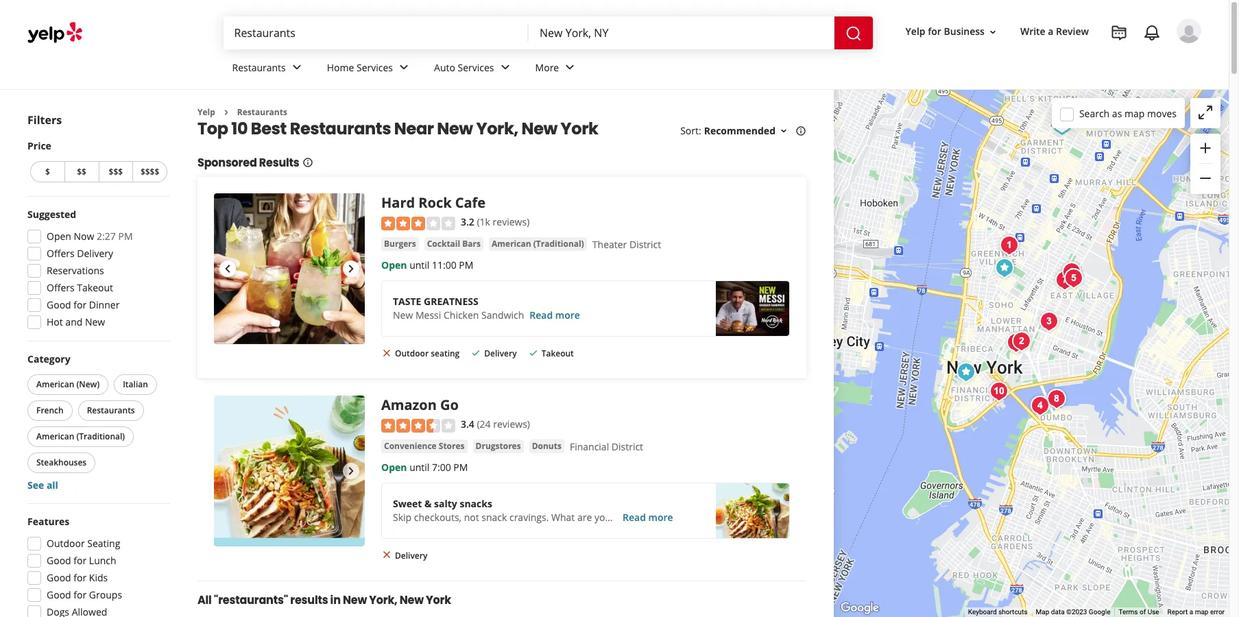 Task type: locate. For each thing, give the bounding box(es) containing it.
delivery right 16 close v2 icon
[[395, 550, 428, 561]]

0 horizontal spatial map
[[1125, 107, 1145, 120]]

burgers button
[[381, 237, 419, 251]]

1 vertical spatial district
[[612, 440, 643, 453]]

snack
[[482, 511, 507, 524]]

outdoor for outdoor seating
[[395, 348, 429, 359]]

0 horizontal spatial yelp
[[198, 106, 215, 118]]

0 vertical spatial open
[[47, 230, 71, 243]]

american (new) button
[[27, 374, 109, 395]]

thursday kitchen image
[[1060, 264, 1088, 292]]

american (traditional) up the steakhouses
[[36, 431, 125, 442]]

auto services
[[434, 61, 494, 74]]

group containing category
[[25, 353, 170, 492]]

0 vertical spatial 16 info v2 image
[[796, 126, 807, 137]]

delivery down sandwich at the left
[[484, 348, 517, 359]]

american (traditional) link
[[489, 237, 587, 251]]

for inside button
[[928, 25, 942, 38]]

cravings.
[[510, 511, 549, 524]]

american inside american (new) button
[[36, 379, 74, 390]]

more
[[555, 308, 580, 322], [648, 511, 673, 524]]

read more
[[623, 511, 673, 524]]

16 checkmark v2 image right seating
[[471, 347, 482, 358]]

0 horizontal spatial 16 chevron down v2 image
[[778, 126, 789, 137]]

16 info v2 image right results on the left
[[302, 157, 313, 168]]

new
[[437, 118, 473, 140], [522, 118, 558, 140], [393, 308, 413, 322], [85, 315, 105, 329], [343, 593, 367, 608], [400, 593, 424, 608]]

0 vertical spatial outdoor
[[395, 348, 429, 359]]

2 vertical spatial american
[[36, 431, 74, 442]]

(new)
[[76, 379, 100, 390]]

group
[[1191, 134, 1221, 194], [23, 208, 170, 333], [25, 353, 170, 492], [23, 515, 170, 617]]

a right write
[[1048, 25, 1054, 38]]

for for kids
[[74, 571, 87, 584]]

7:00
[[432, 461, 451, 474]]

1 slideshow element from the top
[[214, 194, 365, 345]]

(traditional) down 'restaurants' button
[[76, 431, 125, 442]]

american (traditional) for the american (traditional) button to the bottom
[[36, 431, 125, 442]]

a
[[1048, 25, 1054, 38], [1190, 608, 1193, 616]]

until left 11:00
[[410, 258, 430, 271]]

offers takeout
[[47, 281, 113, 294]]

2 16 checkmark v2 image from the left
[[528, 347, 539, 358]]

open down the convenience
[[381, 461, 407, 474]]

restaurants inside 'restaurants' button
[[87, 405, 135, 416]]

1 vertical spatial york
[[426, 593, 451, 608]]

map for error
[[1195, 608, 1209, 616]]

american
[[492, 238, 531, 250], [36, 379, 74, 390], [36, 431, 74, 442]]

restaurants link up best
[[221, 49, 316, 89]]

0 horizontal spatial 16 checkmark v2 image
[[471, 347, 482, 358]]

yelp for yelp link
[[198, 106, 215, 118]]

theater
[[592, 238, 627, 251]]

taste
[[393, 295, 421, 308]]

1 horizontal spatial yelp
[[906, 25, 926, 38]]

0 vertical spatial takeout
[[77, 281, 113, 294]]

delivery for 16 checkmark v2 image for delivery
[[484, 348, 517, 359]]

american (traditional) button up the steakhouses
[[27, 427, 134, 447]]

delivery down the open now 2:27 pm
[[77, 247, 113, 260]]

1 vertical spatial until
[[410, 461, 430, 474]]

business categories element
[[221, 49, 1202, 89]]

None search field
[[223, 16, 876, 49]]

none field find
[[234, 25, 518, 40]]

burgers
[[384, 238, 416, 250]]

24 chevron down v2 image for home services
[[396, 59, 412, 76]]

3.4 star rating image
[[381, 419, 455, 433]]

none field up the business categories element
[[540, 25, 823, 40]]

0 horizontal spatial american (traditional)
[[36, 431, 125, 442]]

Near text field
[[540, 25, 823, 40]]

pm right 7:00
[[454, 461, 468, 474]]

16 info v2 image right recommended popup button
[[796, 126, 807, 137]]

0 horizontal spatial read
[[530, 308, 553, 322]]

error
[[1210, 608, 1225, 616]]

2 horizontal spatial 24 chevron down v2 image
[[497, 59, 513, 76]]

open for amazon
[[381, 461, 407, 474]]

0 horizontal spatial hard rock cafe image
[[214, 194, 365, 345]]

american down 3.2 (1k reviews)
[[492, 238, 531, 250]]

(traditional) for the american (traditional) button to the bottom
[[76, 431, 125, 442]]

0 vertical spatial until
[[410, 258, 430, 271]]

2 good from the top
[[47, 554, 71, 567]]

24 chevron down v2 image inside restaurants link
[[289, 59, 305, 76]]

1 until from the top
[[410, 258, 430, 271]]

1 vertical spatial york,
[[369, 593, 397, 608]]

donuts link
[[529, 439, 564, 453]]

restaurants
[[232, 61, 286, 74], [237, 106, 287, 118], [290, 118, 391, 140], [87, 405, 135, 416]]

0 vertical spatial restaurants link
[[221, 49, 316, 89]]

16 checkmark v2 image
[[471, 347, 482, 358], [528, 347, 539, 358]]

district right financial
[[612, 440, 643, 453]]

2 vertical spatial delivery
[[395, 550, 428, 561]]

0 vertical spatial map
[[1125, 107, 1145, 120]]

1 vertical spatial hard rock cafe image
[[214, 194, 365, 345]]

best
[[251, 118, 287, 140]]

good down the good for lunch
[[47, 571, 71, 584]]

see
[[27, 479, 44, 492]]

york,
[[476, 118, 518, 140], [369, 593, 397, 608]]

american down french button
[[36, 431, 74, 442]]

good for good for kids
[[47, 571, 71, 584]]

for down offers takeout
[[74, 298, 87, 311]]

16 chevron down v2 image right recommended on the right of the page
[[778, 126, 789, 137]]

0 vertical spatial slideshow element
[[214, 194, 365, 345]]

previous image for amazon go
[[219, 463, 236, 480]]

1 horizontal spatial american (traditional)
[[492, 238, 584, 250]]

none field near
[[540, 25, 823, 40]]

and
[[65, 315, 83, 329]]

1 24 chevron down v2 image from the left
[[289, 59, 305, 76]]

yelp left business
[[906, 25, 926, 38]]

shortcuts
[[999, 608, 1028, 616]]

0 vertical spatial yelp
[[906, 25, 926, 38]]

(1k
[[477, 216, 490, 229]]

recommended button
[[704, 124, 789, 137]]

checkouts,
[[414, 511, 462, 524]]

1 horizontal spatial 16 checkmark v2 image
[[528, 347, 539, 358]]

0 vertical spatial previous image
[[219, 261, 236, 277]]

1 horizontal spatial american (traditional) button
[[489, 237, 587, 251]]

1 vertical spatial yelp
[[198, 106, 215, 118]]

1 horizontal spatial (traditional)
[[533, 238, 584, 250]]

map for moves
[[1125, 107, 1145, 120]]

american down category
[[36, 379, 74, 390]]

american (traditional) button down 3.2 (1k reviews)
[[489, 237, 587, 251]]

outdoor seating
[[47, 537, 120, 550]]

1 vertical spatial open
[[381, 258, 407, 271]]

24 chevron down v2 image left auto
[[396, 59, 412, 76]]

0 vertical spatial york
[[561, 118, 598, 140]]

3 24 chevron down v2 image from the left
[[497, 59, 513, 76]]

1 vertical spatial american (traditional) button
[[27, 427, 134, 447]]

steakhouses button
[[27, 453, 95, 473]]

american (traditional) button
[[489, 237, 587, 251], [27, 427, 134, 447]]

16 chevron down v2 image for yelp for business
[[988, 27, 999, 37]]

0 horizontal spatial takeout
[[77, 281, 113, 294]]

1 vertical spatial reviews)
[[493, 418, 530, 431]]

yelp for business button
[[900, 20, 1004, 44]]

restaurants down the (new)
[[87, 405, 135, 416]]

good up hot
[[47, 298, 71, 311]]

services for home services
[[357, 61, 393, 74]]

0 vertical spatial more
[[555, 308, 580, 322]]

read left for?
[[623, 511, 646, 524]]

16 info v2 image
[[796, 126, 807, 137], [302, 157, 313, 168]]

0 vertical spatial reviews)
[[493, 216, 530, 229]]

open down the suggested
[[47, 230, 71, 243]]

top
[[198, 118, 228, 140]]

ferns image
[[1058, 258, 1086, 286]]

offers up reservations
[[47, 247, 75, 260]]

1 horizontal spatial york
[[561, 118, 598, 140]]

convenience stores button
[[381, 439, 467, 453]]

1 services from the left
[[357, 61, 393, 74]]

map left the error
[[1195, 608, 1209, 616]]

1 none field from the left
[[234, 25, 518, 40]]

24 chevron down v2 image inside auto services link
[[497, 59, 513, 76]]

delivery for 16 close v2 icon
[[395, 550, 428, 561]]

seating
[[87, 537, 120, 550]]

filters
[[27, 112, 62, 128]]

reviews) up drugstores
[[493, 418, 530, 431]]

2 vertical spatial open
[[381, 461, 407, 474]]

0 vertical spatial offers
[[47, 247, 75, 260]]

1 horizontal spatial york,
[[476, 118, 518, 140]]

for up good for kids
[[74, 554, 87, 567]]

0 vertical spatial (traditional)
[[533, 238, 584, 250]]

tqto image
[[991, 254, 1018, 282]]

yelp left 16 chevron right v2 image at the left of page
[[198, 106, 215, 118]]

a for report
[[1190, 608, 1193, 616]]

0 horizontal spatial none field
[[234, 25, 518, 40]]

0 horizontal spatial 16 info v2 image
[[302, 157, 313, 168]]

©2023
[[1067, 608, 1087, 616]]

1 horizontal spatial 24 chevron down v2 image
[[396, 59, 412, 76]]

1 horizontal spatial delivery
[[395, 550, 428, 561]]

financial district
[[570, 440, 643, 453]]

None field
[[234, 25, 518, 40], [540, 25, 823, 40]]

none field up home services link at the left top of the page
[[234, 25, 518, 40]]

snacks
[[460, 497, 492, 510]]

0 vertical spatial american
[[492, 238, 531, 250]]

italian
[[123, 379, 148, 390]]

open down burgers link
[[381, 258, 407, 271]]

1 vertical spatial american (traditional)
[[36, 431, 125, 442]]

2 services from the left
[[458, 61, 494, 74]]

16 chevron down v2 image inside yelp for business button
[[988, 27, 999, 37]]

american (traditional) down 3.2 (1k reviews)
[[492, 238, 584, 250]]

for for business
[[928, 25, 942, 38]]

1 vertical spatial delivery
[[484, 348, 517, 359]]

map
[[1036, 608, 1050, 616]]

chicken
[[444, 308, 479, 322]]

sponsored results
[[198, 155, 299, 171]]

takeout
[[77, 281, 113, 294], [542, 348, 574, 359]]

york
[[561, 118, 598, 140], [426, 593, 451, 608]]

more
[[535, 61, 559, 74]]

1 vertical spatial takeout
[[542, 348, 574, 359]]

1 horizontal spatial outdoor
[[395, 348, 429, 359]]

offers for offers takeout
[[47, 281, 75, 294]]

0 vertical spatial delivery
[[77, 247, 113, 260]]

1 vertical spatial slideshow element
[[214, 396, 365, 547]]

1 vertical spatial (traditional)
[[76, 431, 125, 442]]

1 horizontal spatial read
[[623, 511, 646, 524]]

a right report
[[1190, 608, 1193, 616]]

0 horizontal spatial 24 chevron down v2 image
[[289, 59, 305, 76]]

review
[[1056, 25, 1089, 38]]

map region
[[818, 10, 1239, 617]]

16 checkmark v2 image for takeout
[[528, 347, 539, 358]]

french button
[[27, 401, 72, 421]]

2 horizontal spatial delivery
[[484, 348, 517, 359]]

0 horizontal spatial delivery
[[77, 247, 113, 260]]

1 horizontal spatial a
[[1190, 608, 1193, 616]]

amazon
[[381, 396, 437, 414]]

york, down auto services link
[[476, 118, 518, 140]]

rock
[[419, 194, 452, 212]]

sandwich
[[481, 308, 524, 322]]

salty
[[434, 497, 457, 510]]

1 vertical spatial 16 chevron down v2 image
[[778, 126, 789, 137]]

1 vertical spatial previous image
[[219, 463, 236, 480]]

for left business
[[928, 25, 942, 38]]

celestine image
[[1043, 385, 1071, 413]]

1 vertical spatial offers
[[47, 281, 75, 294]]

home services
[[327, 61, 393, 74]]

sponsored
[[198, 155, 257, 171]]

steakhouses
[[36, 457, 87, 468]]

until down convenience stores button
[[410, 461, 430, 474]]

0 horizontal spatial outdoor
[[47, 537, 85, 550]]

reviews) right '(1k'
[[493, 216, 530, 229]]

2 previous image from the top
[[219, 463, 236, 480]]

district
[[630, 238, 661, 251], [612, 440, 643, 453]]

group containing features
[[23, 515, 170, 617]]

home services link
[[316, 49, 423, 89]]

hard rock cafe image
[[1049, 110, 1076, 138], [214, 194, 365, 345]]

district right theater
[[630, 238, 661, 251]]

1 previous image from the top
[[219, 261, 236, 277]]

search
[[1079, 107, 1110, 120]]

1 horizontal spatial map
[[1195, 608, 1209, 616]]

services right home
[[357, 61, 393, 74]]

offers
[[47, 247, 75, 260], [47, 281, 75, 294]]

16 checkmark v2 image down 'taste greatness new messi chicken sandwich read more'
[[528, 347, 539, 358]]

offers down reservations
[[47, 281, 75, 294]]

0 horizontal spatial (traditional)
[[76, 431, 125, 442]]

as
[[1112, 107, 1122, 120]]

more right sandwich at the left
[[555, 308, 580, 322]]

auto
[[434, 61, 455, 74]]

restaurants link right 16 chevron right v2 image at the left of page
[[237, 106, 287, 118]]

1 horizontal spatial hard rock cafe image
[[1049, 110, 1076, 138]]

1 vertical spatial american
[[36, 379, 74, 390]]

search as map moves
[[1079, 107, 1177, 120]]

"restaurants"
[[214, 593, 288, 608]]

16 chevron down v2 image right business
[[988, 27, 999, 37]]

good down good for kids
[[47, 588, 71, 601]]

american (traditional) for the american (traditional) button to the right
[[492, 238, 584, 250]]

american for the american (traditional) button to the bottom
[[36, 431, 74, 442]]

a inside "element"
[[1048, 25, 1054, 38]]

3 good from the top
[[47, 571, 71, 584]]

24 chevron down v2 image right auto services on the top of the page
[[497, 59, 513, 76]]

more inside 'taste greatness new messi chicken sandwich read more'
[[555, 308, 580, 322]]

16 close v2 image
[[381, 347, 392, 358]]

16 chevron down v2 image
[[988, 27, 999, 37], [778, 126, 789, 137]]

previous image
[[219, 261, 236, 277], [219, 463, 236, 480]]

$$$
[[109, 166, 123, 178]]

open
[[47, 230, 71, 243], [381, 258, 407, 271], [381, 461, 407, 474]]

sweet & salty snacks
[[393, 497, 492, 510]]

0 vertical spatial american (traditional)
[[492, 238, 584, 250]]

0 vertical spatial 16 chevron down v2 image
[[988, 27, 999, 37]]

map
[[1125, 107, 1145, 120], [1195, 608, 1209, 616]]

0 vertical spatial a
[[1048, 25, 1054, 38]]

results
[[290, 593, 328, 608]]

notifications image
[[1144, 25, 1160, 41]]

italian button
[[114, 374, 157, 395]]

good for good for groups
[[47, 588, 71, 601]]

1 16 checkmark v2 image from the left
[[471, 347, 482, 358]]

expand map image
[[1197, 104, 1214, 121]]

skip
[[393, 511, 412, 524]]

2 24 chevron down v2 image from the left
[[396, 59, 412, 76]]

0 vertical spatial american (traditional) button
[[489, 237, 587, 251]]

convenience stores link
[[381, 439, 467, 453]]

amazon go image
[[953, 358, 980, 386]]

report
[[1168, 608, 1188, 616]]

0 horizontal spatial more
[[555, 308, 580, 322]]

until
[[410, 258, 430, 271], [410, 461, 430, 474]]

yelp for yelp for business
[[906, 25, 926, 38]]

24 chevron down v2 image
[[289, 59, 305, 76], [396, 59, 412, 76], [497, 59, 513, 76]]

2 until from the top
[[410, 461, 430, 474]]

24 chevron down v2 image inside home services link
[[396, 59, 412, 76]]

0 horizontal spatial services
[[357, 61, 393, 74]]

read right sandwich at the left
[[530, 308, 553, 322]]

1 vertical spatial more
[[648, 511, 673, 524]]

4 good from the top
[[47, 588, 71, 601]]

1 vertical spatial pm
[[459, 258, 474, 271]]

york, down 16 close v2 icon
[[369, 593, 397, 608]]

messi
[[416, 308, 441, 322]]

11:00
[[432, 258, 457, 271]]

2 none field from the left
[[540, 25, 823, 40]]

1 horizontal spatial services
[[458, 61, 494, 74]]

map right as
[[1125, 107, 1145, 120]]

(traditional) left theater
[[533, 238, 584, 250]]

reviews)
[[493, 216, 530, 229], [493, 418, 530, 431]]

slideshow element
[[214, 194, 365, 345], [214, 396, 365, 547]]

1 vertical spatial outdoor
[[47, 537, 85, 550]]

outdoor right 16 close v2 image
[[395, 348, 429, 359]]

2 vertical spatial pm
[[454, 461, 468, 474]]

1 vertical spatial map
[[1195, 608, 1209, 616]]

outdoor up the good for lunch
[[47, 537, 85, 550]]

1 horizontal spatial 16 chevron down v2 image
[[988, 27, 999, 37]]

brad k. image
[[1177, 19, 1202, 43]]

1 vertical spatial a
[[1190, 608, 1193, 616]]

0 vertical spatial read
[[530, 308, 553, 322]]

good up good for kids
[[47, 554, 71, 567]]

american inside american (traditional) link
[[492, 238, 531, 250]]

report a map error
[[1168, 608, 1225, 616]]

$$$ button
[[98, 161, 133, 182]]

pm down bars
[[459, 258, 474, 271]]

pm right 2:27
[[118, 230, 133, 243]]

0 horizontal spatial american (traditional) button
[[27, 427, 134, 447]]

hard rock cafe
[[381, 194, 486, 212]]

yelp link
[[198, 106, 215, 118]]

Find text field
[[234, 25, 518, 40]]

services right auto
[[458, 61, 494, 74]]

pm for amazon go
[[454, 461, 468, 474]]

0 vertical spatial district
[[630, 238, 661, 251]]

24 chevron down v2 image left home
[[289, 59, 305, 76]]

cocktail bars
[[427, 238, 481, 250]]

16 chevron down v2 image inside recommended popup button
[[778, 126, 789, 137]]

more right waiting
[[648, 511, 673, 524]]

good for lunch
[[47, 554, 116, 567]]

1 horizontal spatial none field
[[540, 25, 823, 40]]

restaurants up best
[[232, 61, 286, 74]]

2 slideshow element from the top
[[214, 396, 365, 547]]

for down good for kids
[[74, 588, 87, 601]]

for down the good for lunch
[[74, 571, 87, 584]]

1 offers from the top
[[47, 247, 75, 260]]

0 horizontal spatial a
[[1048, 25, 1054, 38]]

time out market new york image
[[1027, 392, 1054, 419]]

1 good from the top
[[47, 298, 71, 311]]

pm for hard rock cafe
[[459, 258, 474, 271]]

for for dinner
[[74, 298, 87, 311]]

yelp inside button
[[906, 25, 926, 38]]

2 offers from the top
[[47, 281, 75, 294]]

home
[[327, 61, 354, 74]]



Task type: describe. For each thing, give the bounding box(es) containing it.
keyboard
[[968, 608, 997, 616]]

slideshow element for amazon
[[214, 396, 365, 547]]

16 chevron right v2 image
[[221, 107, 232, 118]]

search image
[[845, 25, 862, 42]]

new inside 'taste greatness new messi chicken sandwich read more'
[[393, 308, 413, 322]]

1 horizontal spatial takeout
[[542, 348, 574, 359]]

cocktail
[[427, 238, 460, 250]]

district for amazon go
[[612, 440, 643, 453]]

1 vertical spatial restaurants link
[[237, 106, 287, 118]]

cafe
[[455, 194, 486, 212]]

features
[[27, 515, 69, 528]]

cocktail bars button
[[424, 237, 484, 251]]

joe's shanghai image
[[1008, 327, 1036, 355]]

waiting
[[614, 511, 646, 524]]

3.2 star rating image
[[381, 217, 455, 230]]

drugstores link
[[473, 439, 524, 453]]

price group
[[27, 139, 170, 185]]

$$$$
[[141, 166, 159, 178]]

restaurants button
[[78, 401, 144, 421]]

olio e più image
[[996, 231, 1023, 259]]

a for write
[[1048, 25, 1054, 38]]

good for good for lunch
[[47, 554, 71, 567]]

price
[[27, 139, 51, 152]]

0 horizontal spatial york
[[426, 593, 451, 608]]

$
[[45, 166, 50, 178]]

0 vertical spatial york,
[[476, 118, 518, 140]]

amazon go
[[381, 396, 459, 414]]

for for lunch
[[74, 554, 87, 567]]

open until 7:00 pm
[[381, 461, 468, 474]]

zoom out image
[[1197, 170, 1214, 187]]

open until 11:00 pm
[[381, 258, 474, 271]]

suggested
[[27, 208, 76, 221]]

24 chevron down v2 image for auto services
[[497, 59, 513, 76]]

for for groups
[[74, 588, 87, 601]]

near
[[394, 118, 434, 140]]

not
[[464, 511, 479, 524]]

google image
[[837, 599, 883, 617]]

3.2
[[461, 216, 474, 229]]

offers for offers delivery
[[47, 247, 75, 260]]

24 chevron down v2 image for restaurants
[[289, 59, 305, 76]]

1 horizontal spatial 16 info v2 image
[[796, 126, 807, 137]]

16 chevron down v2 image for recommended
[[778, 126, 789, 137]]

next image
[[343, 261, 359, 277]]

restaurants right 16 chevron right v2 image at the left of page
[[237, 106, 287, 118]]

district for hard rock cafe
[[630, 238, 661, 251]]

until for amazon
[[410, 461, 430, 474]]

24 chevron down v2 image
[[562, 59, 578, 76]]

zoom in image
[[1197, 140, 1214, 156]]

more link
[[524, 49, 589, 89]]

write a review
[[1020, 25, 1089, 38]]

groups
[[89, 588, 122, 601]]

delivery inside group
[[77, 247, 113, 260]]

report a map error link
[[1168, 608, 1225, 616]]

write a review link
[[1015, 20, 1095, 44]]

projects image
[[1111, 25, 1128, 41]]

american for american (new) button
[[36, 379, 74, 390]]

all
[[47, 479, 58, 492]]

taste greatness new messi chicken sandwich read more
[[393, 295, 580, 322]]

ariari image
[[1051, 266, 1079, 294]]

reviews) for amazon go
[[493, 418, 530, 431]]

of
[[1140, 608, 1146, 616]]

3.2 (1k reviews)
[[461, 216, 530, 229]]

what
[[551, 511, 575, 524]]

offers delivery
[[47, 247, 113, 260]]

ye's apothecary image
[[1036, 308, 1063, 335]]

services for auto services
[[458, 61, 494, 74]]

outdoor seating
[[395, 348, 460, 359]]

for?
[[648, 511, 665, 524]]

results
[[259, 155, 299, 171]]

restaurants inside restaurants link
[[232, 61, 286, 74]]

1 horizontal spatial more
[[648, 511, 673, 524]]

read inside 'taste greatness new messi chicken sandwich read more'
[[530, 308, 553, 322]]

0 vertical spatial pm
[[118, 230, 133, 243]]

kids
[[89, 571, 108, 584]]

(24
[[477, 418, 491, 431]]

open for hard
[[381, 258, 407, 271]]

slideshow element for hard
[[214, 194, 365, 345]]

hot and new
[[47, 315, 105, 329]]

0 vertical spatial hard rock cafe image
[[1049, 110, 1076, 138]]

greatness
[[424, 295, 479, 308]]

terms of use link
[[1119, 608, 1159, 616]]

google
[[1089, 608, 1111, 616]]

are
[[577, 511, 592, 524]]

sweet
[[393, 497, 422, 510]]

hard
[[381, 194, 415, 212]]

(traditional) for the american (traditional) button to the right
[[533, 238, 584, 250]]

0 horizontal spatial york,
[[369, 593, 397, 608]]

new inside group
[[85, 315, 105, 329]]

until for hard
[[410, 258, 430, 271]]

$ button
[[30, 161, 64, 182]]

next image
[[343, 463, 359, 480]]

american for the american (traditional) button to the right
[[492, 238, 531, 250]]

hot
[[47, 315, 63, 329]]

restaurants down home
[[290, 118, 391, 140]]

drugstores button
[[473, 439, 524, 453]]

the frenchman's dough image
[[986, 378, 1013, 405]]

sort:
[[680, 124, 701, 137]]

amazon go image
[[214, 396, 365, 547]]

group containing suggested
[[23, 208, 170, 333]]

outdoor for outdoor seating
[[47, 537, 85, 550]]

convenience
[[384, 440, 437, 452]]

convenience stores
[[384, 440, 465, 452]]

previous image for hard rock cafe
[[219, 261, 236, 277]]

donuts button
[[529, 439, 564, 453]]

category
[[27, 353, 70, 366]]

in
[[330, 593, 341, 608]]

terms of use
[[1119, 608, 1159, 616]]

seating
[[431, 348, 460, 359]]

1 vertical spatial read
[[623, 511, 646, 524]]

$$ button
[[64, 161, 98, 182]]

good for good for dinner
[[47, 298, 71, 311]]

good for dinner
[[47, 298, 120, 311]]

dinner
[[89, 298, 120, 311]]

3.4 (24 reviews)
[[461, 418, 530, 431]]

map data ©2023 google
[[1036, 608, 1111, 616]]

1 vertical spatial 16 info v2 image
[[302, 157, 313, 168]]

moves
[[1147, 107, 1177, 120]]

lunch
[[89, 554, 116, 567]]

3.4
[[461, 418, 474, 431]]

reviews) for hard rock cafe
[[493, 216, 530, 229]]

kong sihk tong 港食堂 image
[[1003, 329, 1030, 356]]

hard rock cafe link
[[381, 194, 486, 212]]

user actions element
[[895, 17, 1221, 102]]

use
[[1148, 608, 1159, 616]]

takeout inside group
[[77, 281, 113, 294]]

keyboard shortcuts button
[[968, 608, 1028, 617]]

business
[[944, 25, 985, 38]]

you
[[595, 511, 611, 524]]

drugstores
[[476, 440, 521, 452]]

10
[[231, 118, 248, 140]]

16 close v2 image
[[381, 550, 392, 561]]

open now 2:27 pm
[[47, 230, 133, 243]]

see all button
[[27, 479, 58, 492]]

16 checkmark v2 image for delivery
[[471, 347, 482, 358]]



Task type: vqa. For each thing, say whether or not it's contained in the screenshot.
Fees
no



